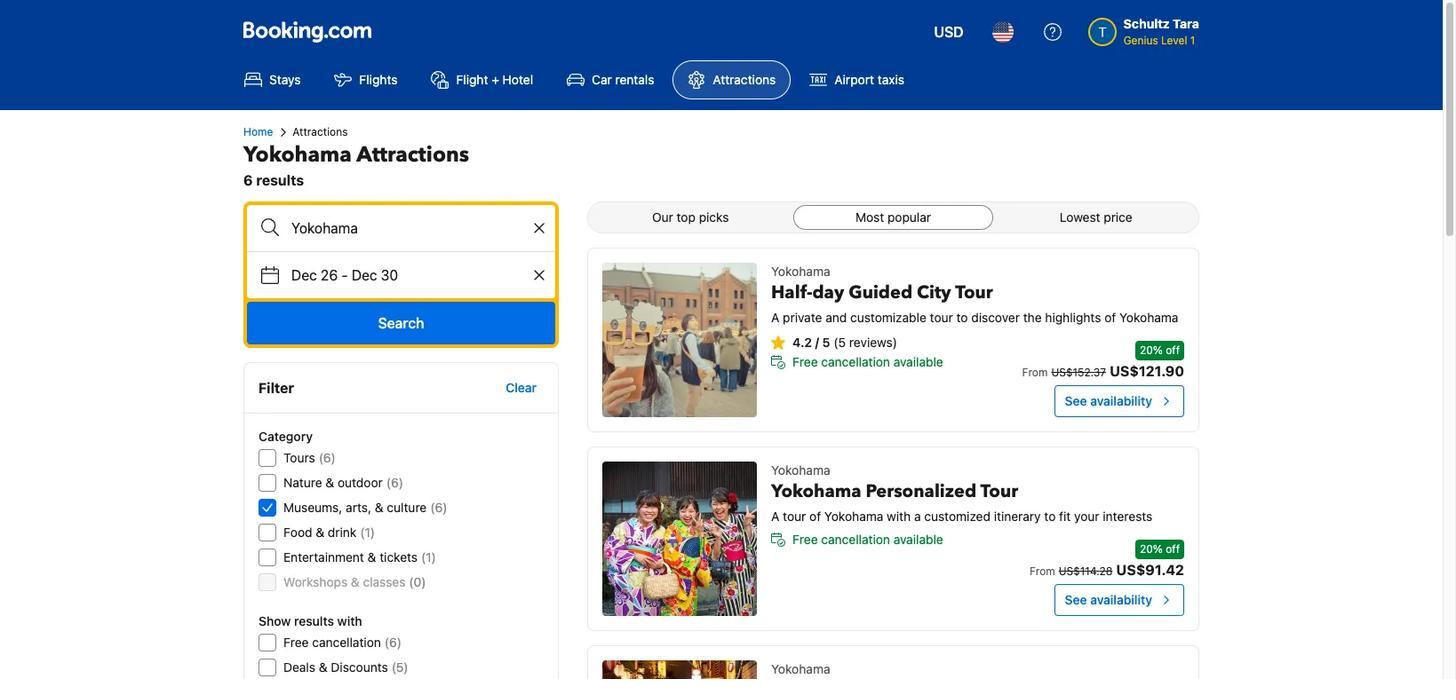Task type: describe. For each thing, give the bounding box(es) containing it.
us$121.90
[[1110, 363, 1184, 379]]

car rentals
[[592, 72, 654, 87]]

clear
[[506, 380, 537, 395]]

stays link
[[229, 60, 316, 100]]

deals & discounts (5)
[[283, 660, 408, 675]]

yokohama half-day guided city tour a private and customizable tour to discover the highlights of yokohama
[[771, 264, 1179, 325]]

1 dec from the left
[[291, 267, 317, 283]]

level
[[1161, 34, 1187, 47]]

half-
[[771, 281, 812, 305]]

lowest
[[1060, 210, 1100, 225]]

yokohama inside yokohama link
[[771, 662, 830, 677]]

tour inside yokohama yokohama personalized tour a tour of yokohama with a customized itinerary to fit your interests
[[783, 509, 806, 524]]

tour inside yokohama half-day guided city tour a private and customizable tour to discover the highlights of yokohama
[[955, 281, 993, 305]]

+
[[492, 72, 499, 87]]

5
[[822, 335, 830, 350]]

4.2 / 5 (5 reviews)
[[793, 335, 897, 350]]

tickets
[[380, 550, 418, 565]]

customizable
[[850, 310, 927, 325]]

off for half-day guided city tour
[[1166, 344, 1180, 357]]

20% off from us$152.37 us$121.90
[[1022, 344, 1184, 379]]

picks
[[699, 210, 729, 225]]

most
[[856, 210, 884, 225]]

6
[[243, 172, 253, 188]]

our top picks
[[652, 210, 729, 225]]

filter
[[259, 380, 294, 396]]

rentals
[[615, 72, 654, 87]]

personalized tokyo tour with a local image
[[602, 661, 757, 680]]

(6) right the tours
[[319, 450, 336, 466]]

museums,
[[283, 500, 342, 515]]

outdoor
[[338, 475, 383, 490]]

hotel
[[503, 72, 533, 87]]

day
[[812, 281, 844, 305]]

20% off from us$114.28 us$91.42
[[1030, 543, 1184, 578]]

entertainment & tickets (1)
[[283, 550, 436, 565]]

& for classes
[[351, 575, 360, 590]]

see for yokohama personalized tour
[[1065, 593, 1087, 608]]

and
[[826, 310, 847, 325]]

1 available from the top
[[894, 355, 943, 370]]

a inside yokohama yokohama personalized tour a tour of yokohama with a customized itinerary to fit your interests
[[771, 509, 780, 524]]

results inside yokohama attractions 6 results
[[256, 172, 304, 188]]

price
[[1104, 210, 1133, 225]]

to inside yokohama yokohama personalized tour a tour of yokohama with a customized itinerary to fit your interests
[[1044, 509, 1056, 524]]

the
[[1023, 310, 1042, 325]]

availability for yokohama personalized tour
[[1090, 593, 1152, 608]]

30
[[381, 267, 398, 283]]

arts,
[[346, 500, 371, 515]]

flight + hotel
[[456, 72, 533, 87]]

1
[[1190, 34, 1195, 47]]

lowest price
[[1060, 210, 1133, 225]]

1 vertical spatial results
[[294, 614, 334, 629]]

2 free cancellation available from the top
[[793, 532, 943, 547]]

yokohama attractions 6 results
[[243, 140, 469, 188]]

2 vertical spatial free
[[283, 635, 309, 650]]

fit
[[1059, 509, 1071, 524]]

car rentals link
[[552, 60, 669, 100]]

& for discounts
[[319, 660, 328, 675]]

tours (6)
[[283, 450, 336, 466]]

yokohama personalized tour image
[[602, 462, 757, 617]]

guided
[[849, 281, 913, 305]]

city
[[917, 281, 951, 305]]

flights link
[[319, 60, 413, 100]]

your
[[1074, 509, 1100, 524]]

deals
[[283, 660, 315, 675]]

attractions link
[[673, 60, 791, 100]]

(6) right culture
[[430, 500, 447, 515]]

interests
[[1103, 509, 1153, 524]]

food
[[283, 525, 312, 540]]

attractions inside yokohama attractions 6 results
[[357, 140, 469, 170]]

show
[[259, 614, 291, 629]]

half-day guided city tour image
[[602, 263, 757, 418]]

2 available from the top
[[894, 532, 943, 547]]

your account menu schultz tara genius level 1 element
[[1088, 8, 1207, 49]]

1 vertical spatial free
[[793, 532, 818, 547]]

from for yokohama personalized tour
[[1030, 565, 1055, 578]]

schultz
[[1124, 16, 1170, 31]]

genius
[[1124, 34, 1158, 47]]

discounts
[[331, 660, 388, 675]]

with inside yokohama yokohama personalized tour a tour of yokohama with a customized itinerary to fit your interests
[[887, 509, 911, 524]]

& right arts, on the bottom left of the page
[[375, 500, 384, 515]]

availability for half-day guided city tour
[[1090, 394, 1152, 409]]

highlights
[[1045, 310, 1101, 325]]

stays
[[269, 72, 301, 87]]

0 vertical spatial free
[[793, 355, 818, 370]]

discover
[[971, 310, 1020, 325]]

(0)
[[409, 575, 426, 590]]

usd
[[934, 24, 964, 40]]

a
[[914, 509, 921, 524]]

0 vertical spatial cancellation
[[821, 355, 890, 370]]

4.2
[[793, 335, 812, 350]]

free cancellation (6)
[[283, 635, 402, 650]]

2 dec from the left
[[352, 267, 377, 283]]

category
[[259, 429, 313, 444]]

1 vertical spatial cancellation
[[821, 532, 890, 547]]

airport taxis
[[835, 72, 904, 87]]

booking.com image
[[243, 21, 371, 43]]

see availability for yokohama personalized tour
[[1065, 593, 1152, 608]]

car
[[592, 72, 612, 87]]



Task type: locate. For each thing, give the bounding box(es) containing it.
flight + hotel link
[[416, 60, 548, 100]]

yokohama
[[243, 140, 352, 170], [771, 264, 830, 279], [1120, 310, 1179, 325], [771, 463, 830, 478], [771, 480, 861, 504], [824, 509, 884, 524], [771, 662, 830, 677]]

Where are you going? search field
[[247, 205, 555, 251]]

from for half-day guided city tour
[[1022, 366, 1048, 379]]

cancellation up deals & discounts (5) at the left
[[312, 635, 381, 650]]

& right nature
[[326, 475, 334, 490]]

0 horizontal spatial (1)
[[360, 525, 375, 540]]

0 vertical spatial (1)
[[360, 525, 375, 540]]

1 horizontal spatial dec
[[352, 267, 377, 283]]

home
[[243, 125, 273, 139]]

off inside the 20% off from us$114.28 us$91.42
[[1166, 543, 1180, 556]]

0 vertical spatial attractions
[[713, 72, 776, 87]]

of
[[1105, 310, 1116, 325], [809, 509, 821, 524]]

0 vertical spatial to
[[957, 310, 968, 325]]

see availability
[[1065, 394, 1152, 409], [1065, 593, 1152, 608]]

customized
[[924, 509, 991, 524]]

drink
[[328, 525, 357, 540]]

with up free cancellation (6)
[[337, 614, 362, 629]]

1 free cancellation available from the top
[[793, 355, 943, 370]]

1 horizontal spatial (1)
[[421, 550, 436, 565]]

1 vertical spatial see availability
[[1065, 593, 1152, 608]]

tour inside yokohama half-day guided city tour a private and customizable tour to discover the highlights of yokohama
[[930, 310, 953, 325]]

our
[[652, 210, 673, 225]]

see for half-day guided city tour
[[1065, 394, 1087, 409]]

0 vertical spatial of
[[1105, 310, 1116, 325]]

& for tickets
[[368, 550, 376, 565]]

classes
[[363, 575, 406, 590]]

1 vertical spatial tour
[[783, 509, 806, 524]]

to left discover at the right top
[[957, 310, 968, 325]]

1 vertical spatial see
[[1065, 593, 1087, 608]]

private
[[783, 310, 822, 325]]

(1) for entertainment & tickets (1)
[[421, 550, 436, 565]]

museums, arts, & culture (6)
[[283, 500, 447, 515]]

20% up us$91.42
[[1140, 543, 1163, 556]]

& left tickets
[[368, 550, 376, 565]]

1 vertical spatial with
[[337, 614, 362, 629]]

1 vertical spatial (1)
[[421, 550, 436, 565]]

(1) for food & drink (1)
[[360, 525, 375, 540]]

yokohama inside yokohama attractions 6 results
[[243, 140, 352, 170]]

tour
[[955, 281, 993, 305], [981, 480, 1018, 504]]

from left us$114.28 at the right of the page
[[1030, 565, 1055, 578]]

from inside the 20% off from us$114.28 us$91.42
[[1030, 565, 1055, 578]]

off inside 20% off from us$152.37 us$121.90
[[1166, 344, 1180, 357]]

1 vertical spatial to
[[1044, 509, 1056, 524]]

free cancellation available down reviews)
[[793, 355, 943, 370]]

tour up discover at the right top
[[955, 281, 993, 305]]

available down a
[[894, 532, 943, 547]]

dec right -
[[352, 267, 377, 283]]

1 vertical spatial off
[[1166, 543, 1180, 556]]

off up "us$121.90"
[[1166, 344, 1180, 357]]

2 availability from the top
[[1090, 593, 1152, 608]]

0 vertical spatial a
[[771, 310, 780, 325]]

2 vertical spatial cancellation
[[312, 635, 381, 650]]

0 vertical spatial from
[[1022, 366, 1048, 379]]

& down entertainment & tickets (1)
[[351, 575, 360, 590]]

& for outdoor
[[326, 475, 334, 490]]

home link
[[243, 124, 273, 140]]

of inside yokohama half-day guided city tour a private and customizable tour to discover the highlights of yokohama
[[1105, 310, 1116, 325]]

1 availability from the top
[[1090, 394, 1152, 409]]

see down us$114.28 at the right of the page
[[1065, 593, 1087, 608]]

0 horizontal spatial with
[[337, 614, 362, 629]]

dec left 26
[[291, 267, 317, 283]]

workshops
[[283, 575, 348, 590]]

available down reviews)
[[894, 355, 943, 370]]

cancellation down personalized
[[821, 532, 890, 547]]

yokohama link
[[587, 646, 1199, 680]]

us$152.37
[[1051, 366, 1106, 379]]

tours
[[283, 450, 315, 466]]

20% up "us$121.90"
[[1140, 344, 1163, 357]]

(1) up (0)
[[421, 550, 436, 565]]

1 20% from the top
[[1140, 344, 1163, 357]]

0 vertical spatial see availability
[[1065, 394, 1152, 409]]

1 vertical spatial 20%
[[1140, 543, 1163, 556]]

with left a
[[887, 509, 911, 524]]

1 vertical spatial availability
[[1090, 593, 1152, 608]]

schultz tara genius level 1
[[1124, 16, 1199, 47]]

search button
[[247, 302, 555, 345]]

culture
[[387, 500, 427, 515]]

flights
[[359, 72, 398, 87]]

us$114.28
[[1059, 565, 1113, 578]]

tour inside yokohama yokohama personalized tour a tour of yokohama with a customized itinerary to fit your interests
[[981, 480, 1018, 504]]

off for yokohama personalized tour
[[1166, 543, 1180, 556]]

results up free cancellation (6)
[[294, 614, 334, 629]]

to left fit
[[1044, 509, 1056, 524]]

0 vertical spatial 20%
[[1140, 344, 1163, 357]]

tour up itinerary
[[981, 480, 1018, 504]]

see down us$152.37
[[1065, 394, 1087, 409]]

with
[[887, 509, 911, 524], [337, 614, 362, 629]]

(1)
[[360, 525, 375, 540], [421, 550, 436, 565]]

nature
[[283, 475, 322, 490]]

availability
[[1090, 394, 1152, 409], [1090, 593, 1152, 608]]

(1) down museums, arts, & culture (6)
[[360, 525, 375, 540]]

20% for yokohama personalized tour
[[1140, 543, 1163, 556]]

& left drink
[[316, 525, 324, 540]]

off up us$91.42
[[1166, 543, 1180, 556]]

top
[[677, 210, 696, 225]]

see availability down us$114.28 at the right of the page
[[1065, 593, 1152, 608]]

personalized
[[866, 480, 977, 504]]

1 vertical spatial a
[[771, 509, 780, 524]]

1 vertical spatial from
[[1030, 565, 1055, 578]]

1 see availability from the top
[[1065, 394, 1152, 409]]

tara
[[1173, 16, 1199, 31]]

2 vertical spatial attractions
[[357, 140, 469, 170]]

2 see availability from the top
[[1065, 593, 1152, 608]]

workshops & classes (0)
[[283, 575, 426, 590]]

see availability for half-day guided city tour
[[1065, 394, 1152, 409]]

0 vertical spatial free cancellation available
[[793, 355, 943, 370]]

2 20% from the top
[[1140, 543, 1163, 556]]

nature & outdoor (6)
[[283, 475, 403, 490]]

show results with
[[259, 614, 362, 629]]

0 horizontal spatial to
[[957, 310, 968, 325]]

20% inside the 20% off from us$114.28 us$91.42
[[1140, 543, 1163, 556]]

1 off from the top
[[1166, 344, 1180, 357]]

to inside yokohama half-day guided city tour a private and customizable tour to discover the highlights of yokohama
[[957, 310, 968, 325]]

20% inside 20% off from us$152.37 us$121.90
[[1140, 344, 1163, 357]]

usd button
[[924, 11, 974, 53]]

2 off from the top
[[1166, 543, 1180, 556]]

free cancellation available down a
[[793, 532, 943, 547]]

/
[[815, 335, 819, 350]]

from
[[1022, 366, 1048, 379], [1030, 565, 1055, 578]]

1 vertical spatial tour
[[981, 480, 1018, 504]]

1 horizontal spatial with
[[887, 509, 911, 524]]

airport
[[835, 72, 874, 87]]

2 see from the top
[[1065, 593, 1087, 608]]

(6) up culture
[[386, 475, 403, 490]]

a
[[771, 310, 780, 325], [771, 509, 780, 524]]

1 horizontal spatial of
[[1105, 310, 1116, 325]]

(6)
[[319, 450, 336, 466], [386, 475, 403, 490], [430, 500, 447, 515], [385, 635, 402, 650]]

search
[[378, 315, 424, 331]]

dec
[[291, 267, 317, 283], [352, 267, 377, 283]]

0 vertical spatial available
[[894, 355, 943, 370]]

to
[[957, 310, 968, 325], [1044, 509, 1056, 524]]

-
[[342, 267, 348, 283]]

1 see from the top
[[1065, 394, 1087, 409]]

results right 6
[[256, 172, 304, 188]]

from inside 20% off from us$152.37 us$121.90
[[1022, 366, 1048, 379]]

& right deals
[[319, 660, 328, 675]]

0 vertical spatial tour
[[955, 281, 993, 305]]

of inside yokohama yokohama personalized tour a tour of yokohama with a customized itinerary to fit your interests
[[809, 509, 821, 524]]

itinerary
[[994, 509, 1041, 524]]

1 horizontal spatial to
[[1044, 509, 1056, 524]]

0 horizontal spatial dec
[[291, 267, 317, 283]]

from left us$152.37
[[1022, 366, 1048, 379]]

cancellation down 4.2 / 5 (5 reviews)
[[821, 355, 890, 370]]

a inside yokohama half-day guided city tour a private and customizable tour to discover the highlights of yokohama
[[771, 310, 780, 325]]

see availability down 20% off from us$152.37 us$121.90
[[1065, 394, 1152, 409]]

1 vertical spatial available
[[894, 532, 943, 547]]

1 vertical spatial of
[[809, 509, 821, 524]]

2 a from the top
[[771, 509, 780, 524]]

0 vertical spatial tour
[[930, 310, 953, 325]]

most popular
[[856, 210, 931, 225]]

0 horizontal spatial attractions
[[293, 125, 348, 139]]

2 horizontal spatial attractions
[[713, 72, 776, 87]]

entertainment
[[283, 550, 364, 565]]

food & drink (1)
[[283, 525, 375, 540]]

airport taxis link
[[795, 60, 920, 100]]

& for drink
[[316, 525, 324, 540]]

yokohama yokohama personalized tour a tour of yokohama with a customized itinerary to fit your interests
[[771, 463, 1153, 524]]

0 vertical spatial availability
[[1090, 394, 1152, 409]]

availability down "us$121.90"
[[1090, 394, 1152, 409]]

0 vertical spatial see
[[1065, 394, 1087, 409]]

0 vertical spatial off
[[1166, 344, 1180, 357]]

(5)
[[392, 660, 408, 675]]

0 vertical spatial results
[[256, 172, 304, 188]]

taxis
[[878, 72, 904, 87]]

0 horizontal spatial tour
[[783, 509, 806, 524]]

(6) up (5)
[[385, 635, 402, 650]]

dec 26 - dec 30
[[291, 267, 398, 283]]

20% for half-day guided city tour
[[1140, 344, 1163, 357]]

1 vertical spatial free cancellation available
[[793, 532, 943, 547]]

reviews)
[[849, 335, 897, 350]]

free cancellation available
[[793, 355, 943, 370], [793, 532, 943, 547]]

popular
[[888, 210, 931, 225]]

1 horizontal spatial tour
[[930, 310, 953, 325]]

availability down us$91.42
[[1090, 593, 1152, 608]]

26
[[321, 267, 338, 283]]

1 vertical spatial attractions
[[293, 125, 348, 139]]

20%
[[1140, 344, 1163, 357], [1140, 543, 1163, 556]]

1 horizontal spatial attractions
[[357, 140, 469, 170]]

off
[[1166, 344, 1180, 357], [1166, 543, 1180, 556]]

(5
[[834, 335, 846, 350]]

clear button
[[499, 372, 544, 404]]

0 horizontal spatial of
[[809, 509, 821, 524]]

free
[[793, 355, 818, 370], [793, 532, 818, 547], [283, 635, 309, 650]]

0 vertical spatial with
[[887, 509, 911, 524]]

tour
[[930, 310, 953, 325], [783, 509, 806, 524]]

1 a from the top
[[771, 310, 780, 325]]

us$91.42
[[1116, 562, 1184, 578]]



Task type: vqa. For each thing, say whether or not it's contained in the screenshot.
the bottom QR
no



